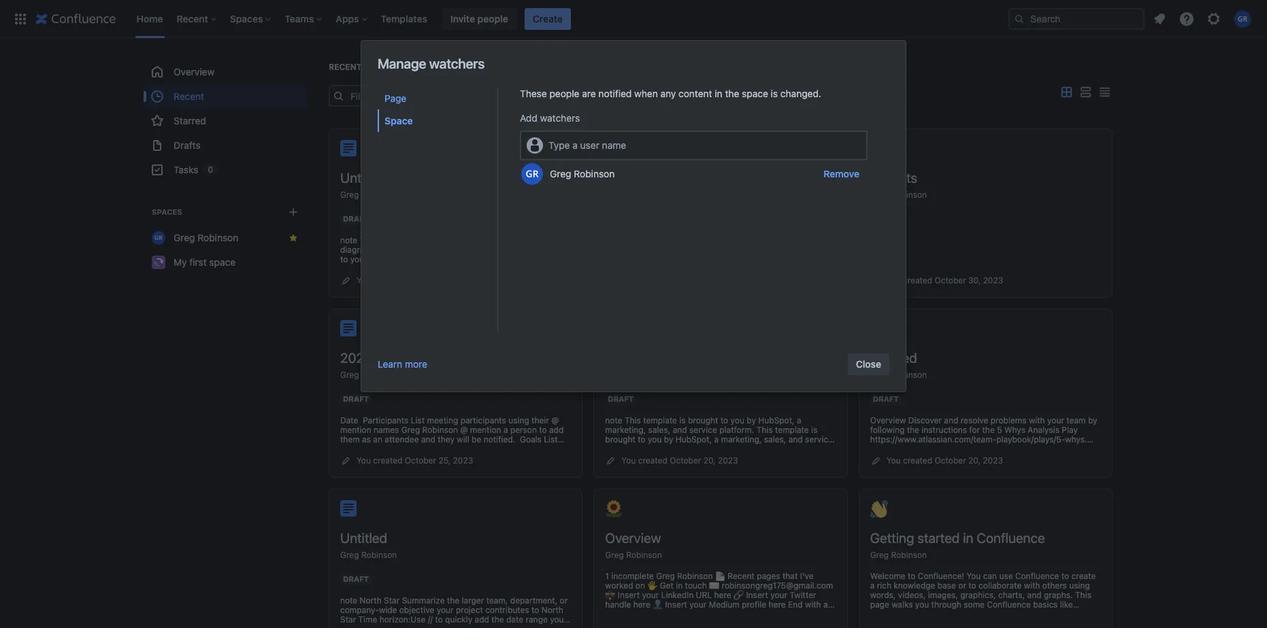 Task type: vqa. For each thing, say whether or not it's contained in the screenshot.
2.3
no



Task type: locate. For each thing, give the bounding box(es) containing it.
1 horizontal spatial overview
[[605, 531, 661, 546]]

graphs.
[[1044, 591, 1073, 601]]

learn
[[378, 359, 402, 370]]

drafts link
[[144, 133, 307, 158]]

recent up starred
[[174, 91, 204, 102]]

invite people
[[450, 13, 508, 24]]

create up this on the bottom
[[1071, 572, 1096, 582]]

0 horizontal spatial overview
[[174, 66, 214, 78]]

tab list
[[461, 85, 657, 107], [378, 87, 497, 332]]

home
[[136, 13, 163, 24]]

0 vertical spatial page image
[[605, 140, 621, 157]]

in right started
[[963, 531, 973, 546]]

page image
[[605, 140, 621, 157], [340, 501, 357, 517]]

draft
[[343, 214, 369, 223], [343, 395, 369, 404], [608, 395, 634, 404], [873, 395, 899, 404], [343, 575, 369, 584]]

0 horizontal spatial space
[[209, 257, 236, 268]]

<insert
[[605, 619, 632, 629]]

0 horizontal spatial 20,
[[703, 456, 716, 466]]

1 vertical spatial that
[[984, 610, 999, 620]]

1 vertical spatial in
[[963, 531, 973, 546]]

your right for
[[986, 619, 1003, 629]]

that right for
[[984, 610, 999, 620]]

you
[[357, 276, 371, 286], [886, 276, 901, 286], [357, 456, 371, 466], [621, 456, 636, 466], [886, 456, 901, 466], [966, 572, 981, 582]]

space left is
[[742, 88, 768, 99]]

0 horizontal spatial that
[[782, 572, 798, 582]]

✉️
[[709, 581, 719, 591]]

0 vertical spatial confluence
[[977, 531, 1045, 546]]

greg robinson up "my first space"
[[174, 232, 238, 244]]

these people are notified when any content in the space is changed.
[[520, 88, 821, 99]]

space
[[742, 88, 768, 99], [209, 257, 236, 268]]

that left the i've
[[782, 572, 798, 582]]

greg inside getting started in confluence greg robinson
[[870, 550, 889, 561]]

1 horizontal spatial with
[[1024, 581, 1040, 591]]

0 vertical spatial a
[[572, 139, 578, 151]]

robinson inside "2023-10-25 meeting notes greg robinson"
[[361, 370, 397, 380]]

options
[[653, 610, 682, 620]]

worked on button
[[515, 85, 575, 107]]

content inside manage watchers dialog
[[678, 88, 712, 99]]

0 vertical spatial create
[[1071, 572, 1096, 582]]

here left 👤
[[633, 600, 650, 610]]

people right invite
[[477, 13, 508, 24]]

1 vertical spatial people
[[549, 88, 579, 99]]

starred
[[174, 115, 206, 127]]

1 vertical spatial greg robinson
[[174, 232, 238, 244]]

watchers down worked on button
[[540, 112, 580, 124]]

robinsongreg175@gmail.com
[[722, 581, 833, 591]]

2 vertical spatial in
[[676, 581, 683, 591]]

in left the
[[715, 88, 722, 99]]

0 horizontal spatial recent
[[174, 91, 204, 102]]

insert right 💼
[[618, 591, 640, 601]]

0 vertical spatial space
[[742, 88, 768, 99]]

create
[[1071, 572, 1096, 582], [1050, 610, 1074, 620]]

1 horizontal spatial that
[[984, 610, 999, 620]]

type
[[548, 139, 570, 151]]

1 vertical spatial untitled greg robinson
[[870, 350, 927, 380]]

0 horizontal spatial a
[[572, 139, 578, 151]]

content right any at the top right
[[678, 88, 712, 99]]

0 vertical spatial watchers
[[429, 56, 485, 71]]

0 vertical spatial that
[[782, 572, 798, 582]]

1 vertical spatial recent
[[174, 91, 204, 102]]

greg robinson down type a user name
[[550, 168, 615, 180]]

with right end
[[805, 600, 821, 610]]

2 horizontal spatial recent
[[728, 572, 754, 582]]

1 horizontal spatial people
[[549, 88, 579, 99]]

welcome to confluence! you can use confluence to create a rich knowledge base or to collaborate with others using words, videos, images, graphics, charts, and graphs. this page walks you through some confluence basics like spaces, pages, and elements that allow you to create and manage impactful content for your teams. on this
[[870, 572, 1096, 629]]

2 horizontal spatial a
[[870, 581, 875, 591]]

0 horizontal spatial in
[[676, 581, 683, 591]]

you created october 20, 2023
[[621, 456, 738, 466], [886, 456, 1003, 466]]

learn more link
[[378, 358, 427, 372]]

a inside dialog
[[572, 139, 578, 151]]

add
[[520, 112, 537, 124]]

0 vertical spatial untitled
[[340, 170, 387, 186]]

global element
[[8, 0, 1006, 38]]

1 vertical spatial untitled
[[870, 350, 917, 366]]

confluence up use
[[977, 531, 1045, 546]]

create down graphs.
[[1050, 610, 1074, 620]]

0 horizontal spatial watchers
[[429, 56, 485, 71]]

you created
[[357, 276, 405, 286]]

in
[[715, 88, 722, 99], [963, 531, 973, 546], [676, 581, 683, 591]]

1 vertical spatial on
[[635, 581, 645, 591]]

insert right "🔗" in the bottom of the page
[[746, 591, 768, 601]]

and left very on the right of the page
[[700, 619, 715, 629]]

:sunflower: image
[[605, 501, 623, 519]]

manage
[[378, 56, 426, 71]]

25,
[[438, 456, 451, 466]]

changed.
[[780, 88, 821, 99]]

company
[[635, 619, 670, 629]]

on right the worked
[[557, 90, 568, 101]]

confluence up graphs.
[[1015, 572, 1059, 582]]

banner
[[0, 0, 1267, 38]]

1 vertical spatial with
[[805, 600, 821, 610]]

1 vertical spatial page image
[[340, 501, 357, 517]]

recent down apps
[[329, 62, 362, 72]]

file
[[870, 170, 891, 186]]

1 horizontal spatial space
[[742, 88, 768, 99]]

content down through
[[941, 619, 971, 629]]

0 horizontal spatial people
[[477, 13, 508, 24]]

0 horizontal spatial you
[[915, 600, 929, 610]]

2 horizontal spatial in
[[963, 531, 973, 546]]

you
[[915, 600, 929, 610], [1024, 610, 1037, 620]]

robinson inside overview greg robinson
[[626, 550, 662, 561]]

worked
[[605, 581, 633, 591]]

home link
[[132, 8, 167, 30]]

grateful
[[735, 610, 765, 620]]

your left 'get'
[[642, 591, 659, 601]]

touch
[[685, 581, 707, 591]]

get
[[660, 581, 674, 591]]

tab list containing page
[[378, 87, 497, 332]]

to down graphs.
[[1040, 610, 1048, 620]]

people left are
[[549, 88, 579, 99]]

with left "others"
[[1024, 581, 1040, 591]]

0 horizontal spatial you created october 20, 2023
[[621, 456, 738, 466]]

1 vertical spatial space
[[209, 257, 236, 268]]

1 vertical spatial page image
[[340, 320, 357, 337]]

2 vertical spatial untitled greg robinson
[[340, 531, 397, 561]]

others
[[1042, 581, 1067, 591]]

:wave: image
[[870, 501, 888, 519]]

0 horizontal spatial with
[[805, 600, 821, 610]]

insert right 👤
[[665, 600, 687, 610]]

0 horizontal spatial greg robinson
[[174, 232, 238, 244]]

0 vertical spatial on
[[557, 90, 568, 101]]

on
[[557, 90, 568, 101], [635, 581, 645, 591]]

you right allow
[[1024, 610, 1037, 620]]

robinson inside file lists greg robinson
[[891, 190, 927, 200]]

space right first
[[209, 257, 236, 268]]

watchers
[[429, 56, 485, 71], [540, 112, 580, 124]]

Filter by title field
[[346, 86, 459, 105]]

overview inside overview greg robinson
[[605, 531, 661, 546]]

a left user
[[572, 139, 578, 151]]

so
[[723, 610, 733, 620]]

2023-10-25 meeting notes greg robinson
[[340, 350, 502, 380]]

25
[[398, 350, 414, 366]]

2 vertical spatial untitled
[[340, 531, 387, 546]]

recent up "🔗" in the bottom of the page
[[728, 572, 754, 582]]

a right at
[[823, 600, 828, 610]]

1 vertical spatial confluence
[[1015, 572, 1059, 582]]

people inside invite people button
[[477, 13, 508, 24]]

greg robinson inside manage watchers dialog
[[550, 168, 615, 180]]

1 vertical spatial watchers
[[540, 112, 580, 124]]

content inside welcome to confluence! you can use confluence to create a rich knowledge base or to collaborate with others using words, videos, images, graphics, charts, and graphs. this page walks you through some confluence basics like spaces, pages, and elements that allow you to create and manage impactful content for your teams. on this
[[941, 619, 971, 629]]

tab list inside manage watchers dialog
[[378, 87, 497, 332]]

your left end
[[770, 591, 787, 601]]

1 horizontal spatial a
[[823, 600, 828, 610]]

20,
[[703, 456, 716, 466], [968, 456, 981, 466]]

2 vertical spatial a
[[823, 600, 828, 610]]

watchers down invite
[[429, 56, 485, 71]]

2 vertical spatial confluence
[[987, 600, 1031, 610]]

handle
[[605, 600, 631, 610]]

my first space link
[[144, 250, 307, 275]]

Add watchers text field
[[548, 139, 551, 152]]

use
[[999, 572, 1013, 582]]

people inside manage watchers dialog
[[549, 88, 579, 99]]

greg inside "2023-10-25 meeting notes greg robinson"
[[340, 370, 359, 380]]

rich
[[877, 581, 891, 591]]

you up impactful
[[915, 600, 929, 610]]

meeting
[[417, 350, 466, 366]]

Search field
[[1008, 8, 1145, 30]]

0 vertical spatial with
[[1024, 581, 1040, 591]]

confluence!
[[918, 572, 964, 582]]

first
[[189, 257, 207, 268]]

1 horizontal spatial on
[[635, 581, 645, 591]]

elements
[[947, 610, 982, 620]]

the
[[725, 88, 739, 99]]

0 vertical spatial page image
[[340, 140, 357, 157]]

is
[[771, 88, 778, 99]]

1 you created october 20, 2023 from the left
[[621, 456, 738, 466]]

recent link
[[144, 84, 307, 109]]

some
[[964, 600, 985, 610]]

a left rich in the right of the page
[[870, 581, 875, 591]]

starred link
[[144, 109, 307, 133]]

0 horizontal spatial content
[[678, 88, 712, 99]]

0 horizontal spatial on
[[557, 90, 568, 101]]

1 horizontal spatial in
[[715, 88, 722, 99]]

greg inside overview greg robinson
[[605, 550, 624, 561]]

1 horizontal spatial you created october 20, 2023
[[886, 456, 1003, 466]]

0 vertical spatial greg robinson
[[550, 168, 615, 180]]

templates link
[[377, 8, 431, 30]]

0 vertical spatial recent
[[329, 62, 362, 72]]

incomplete
[[611, 572, 654, 582]]

2 page image from the top
[[340, 320, 357, 337]]

2023-
[[340, 350, 378, 366]]

page image
[[340, 140, 357, 157], [340, 320, 357, 337]]

tasks
[[174, 164, 198, 176]]

some
[[629, 610, 651, 620]]

a
[[572, 139, 578, 151], [870, 581, 875, 591], [823, 600, 828, 610]]

on left 🖐
[[635, 581, 645, 591]]

list image
[[1077, 84, 1093, 100]]

confluence image
[[35, 11, 116, 27], [35, 11, 116, 27]]

0 vertical spatial untitled greg robinson
[[340, 170, 397, 200]]

1 vertical spatial overview
[[605, 531, 661, 546]]

your
[[642, 591, 659, 601], [770, 591, 787, 601], [690, 600, 707, 610], [986, 619, 1003, 629]]

knowledge
[[894, 581, 935, 591]]

worked on
[[521, 90, 568, 101]]

to up videos,
[[908, 572, 915, 582]]

overview down :sunflower: image
[[605, 531, 661, 546]]

in inside getting started in confluence greg robinson
[[963, 531, 973, 546]]

1 horizontal spatial content
[[941, 619, 971, 629]]

0 vertical spatial people
[[477, 13, 508, 24]]

1 horizontal spatial greg robinson
[[550, 168, 615, 180]]

2 vertical spatial recent
[[728, 572, 754, 582]]

0 vertical spatial overview
[[174, 66, 214, 78]]

spaces
[[152, 208, 182, 216]]

manage
[[870, 619, 901, 629]]

in inside the 1 incomplete greg robinson 📄 recent pages that i've worked on 🖐 get in touch ✉️ robinsongreg175@gmail.com 💼 insert your linkedin url here 🔗 insert your twitter handle here 👤 insert your medium profile here end with a bang! some options are: "i am so grateful to be here at <insert company name> and very excited to get started
[[676, 581, 683, 591]]

1 vertical spatial a
[[870, 581, 875, 591]]

greg inside file lists greg robinson
[[870, 190, 889, 200]]

1 horizontal spatial 20,
[[968, 456, 981, 466]]

to left be on the right of page
[[767, 610, 775, 620]]

0 vertical spatial in
[[715, 88, 722, 99]]

in right 'get'
[[676, 581, 683, 591]]

1 page image from the top
[[340, 140, 357, 157]]

overview
[[174, 66, 214, 78], [605, 531, 661, 546]]

group
[[144, 60, 307, 182]]

1 horizontal spatial watchers
[[540, 112, 580, 124]]

1 vertical spatial content
[[941, 619, 971, 629]]

greg
[[550, 168, 571, 180], [340, 190, 359, 200], [870, 190, 889, 200], [174, 232, 195, 244], [340, 370, 359, 380], [870, 370, 889, 380], [340, 550, 359, 561], [605, 550, 624, 561], [870, 550, 889, 561], [656, 572, 675, 582]]

0 vertical spatial content
[[678, 88, 712, 99]]

to left using
[[1061, 572, 1069, 582]]

1 horizontal spatial recent
[[329, 62, 362, 72]]

robinson inside manage watchers dialog
[[574, 168, 615, 180]]

people
[[477, 13, 508, 24], [549, 88, 579, 99]]

confluence up teams.
[[987, 600, 1031, 610]]

apps
[[336, 13, 359, 24]]

i've
[[800, 572, 814, 582]]

base
[[938, 581, 956, 591]]

overview up recent link
[[174, 66, 214, 78]]

images,
[[928, 591, 958, 601]]

charts,
[[998, 591, 1025, 601]]

banner containing home
[[0, 0, 1267, 38]]

watchers for manage watchers
[[429, 56, 485, 71]]

you inside welcome to confluence! you can use confluence to create a rich knowledge base or to collaborate with others using words, videos, images, graphics, charts, and graphs. this page walks you through some confluence basics like spaces, pages, and elements that allow you to create and manage impactful content for your teams. on this
[[966, 572, 981, 582]]



Task type: describe. For each thing, give the bounding box(es) containing it.
type a user name
[[548, 139, 626, 151]]

drafts
[[174, 139, 201, 151]]

welcome
[[870, 572, 905, 582]]

with inside the 1 incomplete greg robinson 📄 recent pages that i've worked on 🖐 get in touch ✉️ robinsongreg175@gmail.com 💼 insert your linkedin url here 🔗 insert your twitter handle here 👤 insert your medium profile here end with a bang! some options are: "i am so grateful to be here at <insert company name> and very excited to get started
[[805, 600, 821, 610]]

excited
[[736, 619, 764, 629]]

1 horizontal spatial page image
[[605, 140, 621, 157]]

profile
[[742, 600, 766, 610]]

on inside button
[[557, 90, 568, 101]]

page
[[384, 93, 406, 104]]

"i
[[701, 610, 707, 620]]

at
[[809, 610, 816, 620]]

new list
[[605, 170, 657, 186]]

page image for untitled
[[340, 140, 357, 157]]

linkedin
[[661, 591, 694, 601]]

with inside welcome to confluence! you can use confluence to create a rich knowledge base or to collaborate with others using words, videos, images, graphics, charts, and graphs. this page walks you through some confluence basics like spaces, pages, and elements that allow you to create and manage impactful content for your teams. on this
[[1024, 581, 1040, 591]]

overview greg robinson
[[605, 531, 662, 561]]

tab list containing all
[[461, 85, 657, 107]]

in inside manage watchers dialog
[[715, 88, 722, 99]]

my
[[174, 257, 187, 268]]

robinson inside getting started in confluence greg robinson
[[891, 550, 927, 561]]

on inside the 1 incomplete greg robinson 📄 recent pages that i've worked on 🖐 get in touch ✉️ robinsongreg175@gmail.com 💼 insert your linkedin url here 🔗 insert your twitter handle here 👤 insert your medium profile here end with a bang! some options are: "i am so grateful to be here at <insert company name> and very excited to get started
[[635, 581, 645, 591]]

close
[[856, 359, 881, 370]]

file lists greg robinson
[[870, 170, 927, 200]]

1 incomplete greg robinson 📄 recent pages that i've worked on 🖐 get in touch ✉️ robinsongreg175@gmail.com 💼 insert your linkedin url here 🔗 insert your twitter handle here 👤 insert your medium profile here end with a bang! some options are: "i am so grateful to be here at <insert company name> and very excited to get started
[[605, 572, 835, 629]]

invite
[[450, 13, 475, 24]]

and down images,
[[930, 610, 944, 620]]

all button
[[477, 85, 510, 107]]

lists
[[894, 170, 917, 186]]

apps button
[[332, 8, 373, 30]]

very
[[717, 619, 734, 629]]

templates
[[381, 13, 427, 24]]

a inside welcome to confluence! you can use confluence to create a rich knowledge base or to collaborate with others using words, videos, images, graphics, charts, and graphs. this page walks you through some confluence basics like spaces, pages, and elements that allow you to create and manage impactful content for your teams. on this
[[870, 581, 875, 591]]

here left "🔗" in the bottom of the page
[[714, 591, 731, 601]]

space inside manage watchers dialog
[[742, 88, 768, 99]]

robinson inside the 1 incomplete greg robinson 📄 recent pages that i've worked on 🖐 get in touch ✉️ robinsongreg175@gmail.com 💼 insert your linkedin url here 🔗 insert your twitter handle here 👤 insert your medium profile here end with a bang! some options are: "i am so grateful to be here at <insert company name> and very excited to get started
[[677, 572, 713, 582]]

more
[[405, 359, 427, 370]]

impactful
[[903, 619, 939, 629]]

remove button
[[815, 163, 868, 185]]

people for invite
[[477, 13, 508, 24]]

:wave: image
[[870, 501, 888, 519]]

manage watchers
[[378, 56, 485, 71]]

to right or
[[969, 581, 976, 591]]

recent inside the 1 incomplete greg robinson 📄 recent pages that i've worked on 🖐 get in touch ✉️ robinsongreg175@gmail.com 💼 insert your linkedin url here 🔗 insert your twitter handle here 👤 insert your medium profile here end with a bang! some options are: "i am so grateful to be here at <insert company name> and very excited to get started
[[728, 572, 754, 582]]

1
[[605, 572, 609, 582]]

twitter
[[790, 591, 816, 601]]

your inside welcome to confluence! you can use confluence to create a rich knowledge base or to collaborate with others using words, videos, images, graphics, charts, and graphs. this page walks you through some confluence basics like spaces, pages, and elements that allow you to create and manage impactful content for your teams. on this
[[986, 619, 1003, 629]]

are:
[[684, 610, 699, 620]]

created
[[586, 90, 621, 101]]

and down this on the bottom
[[1076, 610, 1091, 620]]

your down touch
[[690, 600, 707, 610]]

💼
[[605, 591, 615, 601]]

1 horizontal spatial you
[[1024, 610, 1037, 620]]

0 horizontal spatial insert
[[618, 591, 640, 601]]

🔗
[[734, 591, 744, 601]]

basics
[[1033, 600, 1058, 610]]

medium
[[709, 600, 740, 610]]

compact list image
[[1096, 84, 1113, 100]]

for
[[973, 619, 984, 629]]

manage watchers dialog
[[361, 41, 906, 392]]

greg inside manage watchers dialog
[[550, 168, 571, 180]]

remove
[[824, 168, 859, 180]]

through
[[931, 600, 961, 610]]

be
[[777, 610, 787, 620]]

settings icon image
[[1206, 11, 1222, 27]]

people for these
[[549, 88, 579, 99]]

recent inside group
[[174, 91, 204, 102]]

1 horizontal spatial insert
[[665, 600, 687, 610]]

pages
[[757, 572, 780, 582]]

new
[[605, 170, 632, 186]]

overview link
[[144, 60, 307, 84]]

words,
[[870, 591, 896, 601]]

that inside welcome to confluence! you can use confluence to create a rich knowledge base or to collaborate with others using words, videos, images, graphics, charts, and graphs. this page walks you through some confluence basics like spaces, pages, and elements that allow you to create and manage impactful content for your teams. on this
[[984, 610, 999, 620]]

bang!
[[605, 610, 627, 620]]

page
[[870, 600, 889, 610]]

that inside the 1 incomplete greg robinson 📄 recent pages that i've worked on 🖐 get in touch ✉️ robinsongreg175@gmail.com 💼 insert your linkedin url here 🔗 insert your twitter handle here 👤 insert your medium profile here end with a bang! some options are: "i am so grateful to be here at <insert company name> and very excited to get started
[[782, 572, 798, 582]]

you created october 25, 2023
[[357, 456, 473, 466]]

worked
[[521, 90, 555, 101]]

cards image
[[1058, 84, 1074, 100]]

on
[[1033, 619, 1044, 629]]

created by me button
[[580, 85, 657, 107]]

get
[[776, 619, 789, 629]]

when
[[634, 88, 658, 99]]

create a space image
[[285, 204, 301, 220]]

you created october 30, 2023
[[886, 276, 1003, 286]]

2 horizontal spatial insert
[[746, 591, 768, 601]]

space
[[384, 115, 413, 127]]

overview for overview
[[174, 66, 214, 78]]

end
[[788, 600, 803, 610]]

search image
[[1014, 13, 1025, 24]]

and left "others"
[[1027, 591, 1041, 601]]

like
[[1060, 600, 1073, 610]]

using
[[1069, 581, 1090, 591]]

greg inside the 1 incomplete greg robinson 📄 recent pages that i've worked on 🖐 get in touch ✉️ robinsongreg175@gmail.com 💼 insert your linkedin url here 🔗 insert your twitter handle here 👤 insert your medium profile here end with a bang! some options are: "i am so grateful to be here at <insert company name> and very excited to get started
[[656, 572, 675, 582]]

teams.
[[1005, 619, 1031, 629]]

watchers for add watchers
[[540, 112, 580, 124]]

are
[[582, 88, 596, 99]]

or
[[958, 581, 966, 591]]

my first space
[[174, 257, 236, 268]]

1 vertical spatial create
[[1050, 610, 1074, 620]]

me
[[637, 90, 650, 101]]

here left end
[[769, 600, 786, 610]]

graphics,
[[960, 591, 996, 601]]

to left get
[[766, 619, 774, 629]]

page image for 2023-10-25 meeting notes
[[340, 320, 357, 337]]

these
[[520, 88, 547, 99]]

30,
[[968, 276, 981, 286]]

pages,
[[902, 610, 928, 620]]

2 20, from the left
[[968, 456, 981, 466]]

all
[[488, 90, 499, 101]]

and inside the 1 incomplete greg robinson 📄 recent pages that i've worked on 🖐 get in touch ✉️ robinsongreg175@gmail.com 💼 insert your linkedin url here 🔗 insert your twitter handle here 👤 insert your medium profile here end with a bang! some options are: "i am so grateful to be here at <insert company name> and very excited to get started
[[700, 619, 715, 629]]

1 20, from the left
[[703, 456, 716, 466]]

collaborate
[[979, 581, 1022, 591]]

create
[[533, 13, 563, 24]]

unstar this space image
[[288, 233, 299, 244]]

overview for overview greg robinson
[[605, 531, 661, 546]]

confluence inside getting started in confluence greg robinson
[[977, 531, 1045, 546]]

a inside the 1 incomplete greg robinson 📄 recent pages that i've worked on 🖐 get in touch ✉️ robinsongreg175@gmail.com 💼 insert your linkedin url here 🔗 insert your twitter handle here 👤 insert your medium profile here end with a bang! some options are: "i am so grateful to be here at <insert company name> and very excited to get started
[[823, 600, 828, 610]]

am
[[710, 610, 721, 620]]

allow
[[1002, 610, 1021, 620]]

2 you created october 20, 2023 from the left
[[886, 456, 1003, 466]]

here left at
[[789, 610, 806, 620]]

user
[[580, 139, 599, 151]]

getting
[[870, 531, 914, 546]]

group containing overview
[[144, 60, 307, 182]]

started
[[917, 531, 960, 546]]

0 horizontal spatial page image
[[340, 501, 357, 517]]

:sunflower: image
[[605, 501, 623, 519]]

can
[[983, 572, 997, 582]]



